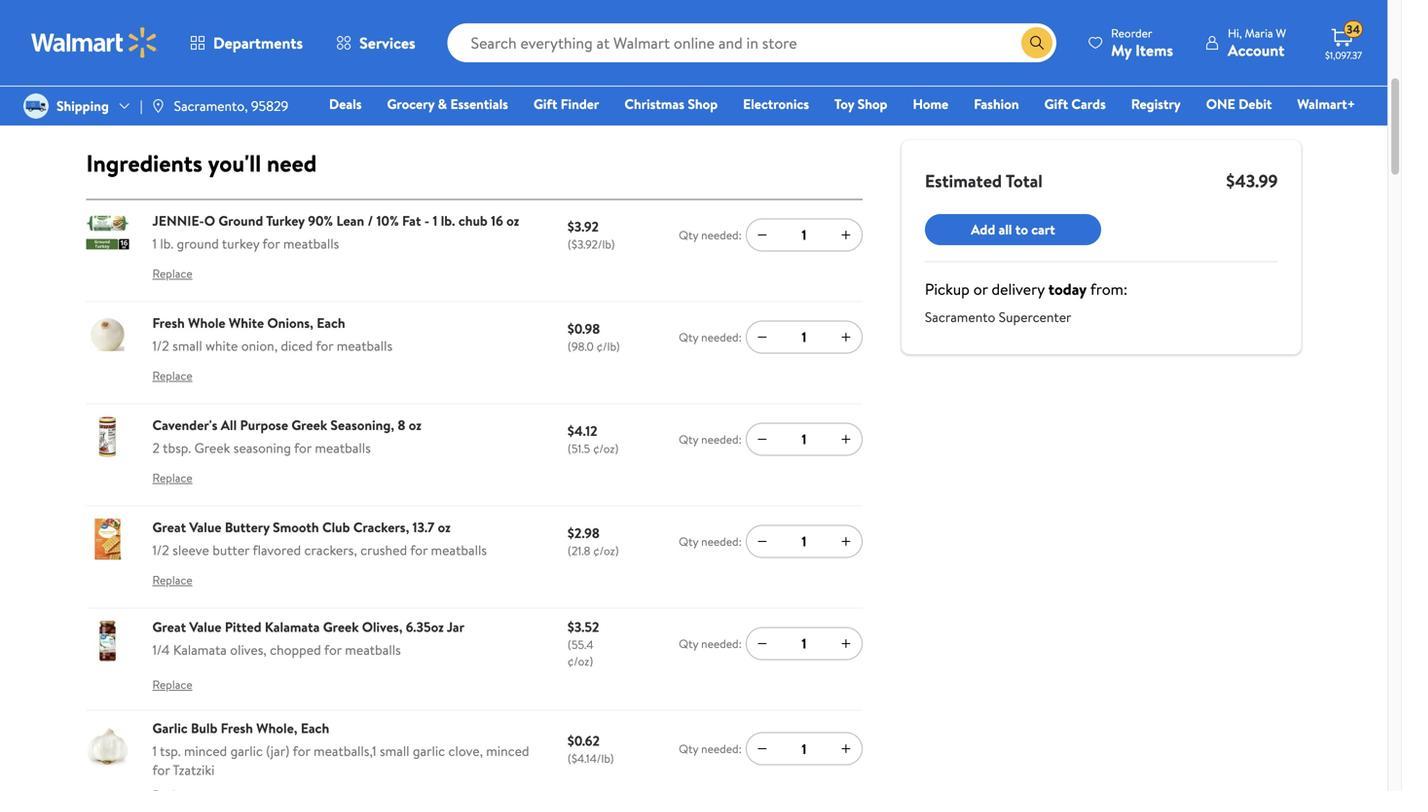 Task type: vqa. For each thing, say whether or not it's contained in the screenshot.


Task type: describe. For each thing, give the bounding box(es) containing it.
(98.0
[[568, 338, 594, 355]]

shop for christmas shop
[[688, 94, 718, 113]]

replace for 1/2 sleeve butter flavored crackers, crushed for meatballs
[[152, 572, 192, 589]]

cart
[[1032, 220, 1055, 239]]

meatballs inside fresh whole white onions, each 1/2 small white onion, diced for meatballs
[[337, 337, 393, 356]]

gift cards
[[1045, 94, 1106, 113]]

1 for $2.98
[[802, 532, 807, 551]]

Search search field
[[448, 23, 1057, 62]]

$4.12
[[568, 422, 598, 441]]

shipping
[[56, 96, 109, 115]]

replace button for 2 tbsp. greek seasoning for meatballs
[[152, 463, 192, 494]]

fresh whole white onions, each image
[[86, 314, 129, 356]]

gift finder
[[534, 94, 599, 113]]

95829
[[251, 96, 289, 115]]

reorder
[[1111, 25, 1153, 41]]

delivery
[[992, 279, 1045, 300]]

5 qty needed: from the top
[[679, 636, 742, 652]]

6.35oz
[[406, 618, 444, 637]]

$4.12 (51.5 ¢/oz)
[[568, 422, 619, 457]]

needed: for $0.62
[[701, 741, 742, 758]]

my
[[1111, 39, 1132, 61]]

grocery
[[387, 94, 435, 113]]

deals link
[[320, 93, 371, 114]]

cavender's all purpose greek seasoning, 8 oz 2 tbsp. greek seasoning for meatballs
[[152, 416, 422, 458]]

departments
[[213, 32, 303, 54]]

walmart image
[[31, 27, 158, 58]]

ground
[[177, 234, 219, 253]]

clove,
[[448, 742, 483, 761]]

10%
[[377, 211, 399, 230]]

o
[[204, 211, 215, 230]]

pickup or delivery today from: sacramento supercenter
[[925, 279, 1128, 327]]

jennie-o ground turkey 90% lean / 10% fat - 1 lb. chub 16 oz 1 lb. ground turkey for meatballs
[[152, 211, 519, 253]]

$3.92 ($3.92/lb)
[[568, 217, 615, 253]]

one debit
[[1206, 94, 1272, 113]]

turkey
[[266, 211, 305, 230]]

estimated total
[[925, 169, 1043, 193]]

reorder my items
[[1111, 25, 1173, 61]]

need
[[267, 147, 317, 180]]

1 for $0.98
[[802, 328, 807, 347]]

decrease quantity jennie-o ground turkey 90% lean / 10% fat - 1 lb. chub 16 oz-count, current quantity 1 image
[[755, 227, 770, 243]]

gift cards link
[[1036, 93, 1115, 114]]

oz inside "great value buttery smooth club crackers, 13.7 oz 1/2 sleeve butter flavored crackers, crushed for meatballs"
[[438, 518, 451, 537]]

gift finder link
[[525, 93, 608, 114]]

1 right -
[[433, 211, 438, 230]]

0 horizontal spatial kalamata
[[173, 641, 227, 660]]

tsp.
[[160, 742, 181, 761]]

$0.98 (98.0 ¢/lb)
[[568, 319, 620, 355]]

¢/lb)
[[597, 338, 620, 355]]

$2.98 (21.8 ¢/oz)
[[568, 524, 619, 560]]

decrease quantity garlic bulb fresh whole, each-count, current quantity 1 image
[[755, 742, 770, 757]]

crackers,
[[353, 518, 409, 537]]

registry
[[1131, 94, 1181, 113]]

greek inside "great value pitted kalamata greek olives, 6.35oz jar 1/4 kalamata olives, chopped for meatballs"
[[323, 618, 359, 637]]

smooth
[[273, 518, 319, 537]]

fresh whole white onions, each 1/2 small white onion, diced for meatballs
[[152, 314, 393, 356]]

1/4
[[152, 641, 170, 660]]

supercenter
[[999, 308, 1072, 327]]

needed: for $0.98
[[701, 329, 742, 346]]

replace button for 1/2 sleeve butter flavored crackers, crushed for meatballs
[[152, 565, 192, 597]]

2 minced from the left
[[486, 742, 529, 761]]

1 for $3.92
[[802, 226, 807, 245]]

1 down the jennie-
[[152, 234, 157, 253]]

1 30 from the left
[[920, 11, 946, 43]]

replace button for 1 lb. ground turkey for meatballs
[[152, 259, 192, 290]]

small inside fresh whole white onions, each 1/2 small white onion, diced for meatballs
[[173, 337, 202, 356]]

2 garlic from the left
[[413, 742, 445, 761]]

|
[[140, 96, 143, 115]]

increase quantity great value pitted kalamata greek olives, 6.35oz jar-count, current quantity 1 image
[[838, 636, 854, 652]]

qty for $0.98
[[679, 329, 698, 346]]

increase quantity great value buttery smooth club crackers, 13.7 oz-count, current quantity 1 image
[[838, 534, 854, 550]]

garlic bulb fresh whole, each image
[[86, 726, 129, 769]]

qty needed: for $2.98
[[679, 533, 742, 550]]

qty for $3.92
[[679, 227, 698, 243]]

$0.62
[[568, 732, 600, 751]]

christmas
[[625, 94, 685, 113]]

services button
[[320, 19, 432, 66]]

w
[[1276, 25, 1286, 41]]

needed: for $3.92
[[701, 227, 742, 243]]

decrease quantity fresh whole white onions, each-count, current quantity 1 image
[[755, 329, 770, 345]]

garlic bulb fresh whole, each link
[[152, 719, 329, 738]]

registry link
[[1123, 93, 1190, 114]]

olives,
[[230, 641, 267, 660]]

qty for $0.62
[[679, 741, 698, 758]]

ground
[[219, 211, 263, 230]]

$3.52 (55.4 ¢/oz) replace
[[152, 618, 599, 694]]

decrease quantity great value buttery smooth club crackers, 13.7 oz-count, current quantity 1 image
[[755, 534, 770, 550]]

fresh inside fresh whole white onions, each 1/2 small white onion, diced for meatballs
[[152, 314, 185, 333]]

increase quantity fresh whole white onions, each-count, current quantity 1 image
[[838, 329, 854, 345]]

white
[[206, 337, 238, 356]]

walmart+ link
[[1289, 93, 1364, 114]]

oz inside cavender's all purpose greek seasoning, 8 oz 2 tbsp. greek seasoning for meatballs
[[409, 416, 422, 435]]

club
[[322, 518, 350, 537]]

for left "tzatziki"
[[152, 761, 170, 780]]

$1,097.37
[[1325, 49, 1362, 62]]

bulb
[[191, 719, 217, 738]]

estimated
[[925, 169, 1002, 193]]

great value pitted kalamata greek olives, 6.35oz jar 1/4 kalamata olives, chopped for meatballs
[[152, 618, 465, 660]]

replace button for 1/2 small white onion, diced for meatballs
[[152, 361, 192, 392]]

cavender's all purpose greek seasoning, 8 oz link
[[152, 416, 422, 435]]

16
[[491, 211, 503, 230]]

for inside fresh whole white onions, each 1/2 small white onion, diced for meatballs
[[316, 337, 333, 356]]

seasoning,
[[331, 416, 394, 435]]

add all to cart button
[[925, 214, 1102, 245]]

great value buttery smooth club crackers, 13.7 oz image
[[86, 518, 129, 561]]

purpose
[[240, 416, 288, 435]]

sacramento, 95829
[[174, 96, 289, 115]]

jennie-o ground turkey 90% lean / 10% fat - 1 lb. chub 16 oz link
[[152, 211, 519, 230]]

2 30 mins from the left
[[1122, 11, 1202, 43]]

electronics
[[743, 94, 809, 113]]

debit
[[1239, 94, 1272, 113]]

walmart+
[[1297, 94, 1356, 113]]



Task type: locate. For each thing, give the bounding box(es) containing it.
1 horizontal spatial lb.
[[441, 211, 455, 230]]

2
[[152, 439, 160, 458]]

1 vertical spatial each
[[301, 719, 329, 738]]

lb. down the jennie-
[[160, 234, 174, 253]]

1 replace button from the top
[[152, 259, 192, 290]]

value for kalamata
[[189, 618, 222, 637]]

oz right the 16 on the left top
[[507, 211, 519, 230]]

lb.
[[441, 211, 455, 230], [160, 234, 174, 253]]

0 vertical spatial value
[[189, 518, 222, 537]]

1 vertical spatial ¢/oz)
[[593, 543, 619, 560]]

0 horizontal spatial mins
[[952, 11, 1000, 43]]

1 horizontal spatial fresh
[[221, 719, 253, 738]]

1 left tsp.
[[152, 742, 157, 761]]

hi, maria w account
[[1228, 25, 1286, 61]]

1/2 right fresh whole white onions, each "image"
[[152, 337, 169, 356]]

christmas shop
[[625, 94, 718, 113]]

2 1/2 from the top
[[152, 541, 169, 560]]

qty needed: left decrease quantity garlic bulb fresh whole, each-count, current quantity 1 image
[[679, 741, 742, 758]]

0 horizontal spatial gift
[[534, 94, 557, 113]]

1 right decrease quantity garlic bulb fresh whole, each-count, current quantity 1 image
[[802, 740, 807, 759]]

onions,
[[267, 314, 313, 333]]

5 replace button from the top
[[152, 670, 192, 701]]

gift left finder
[[534, 94, 557, 113]]

each inside garlic bulb fresh whole, each 1 tsp. minced garlic (jar) for meatballs,1 small garlic clove, minced for tzatziki
[[301, 719, 329, 738]]

5 needed: from the top
[[701, 636, 742, 652]]

all
[[999, 220, 1012, 239]]

1 vertical spatial value
[[189, 618, 222, 637]]

each for meatballs
[[317, 314, 345, 333]]

crushed
[[360, 541, 407, 560]]

meatballs inside cavender's all purpose greek seasoning, 8 oz 2 tbsp. greek seasoning for meatballs
[[315, 439, 371, 458]]

kalamata right 1/4
[[173, 641, 227, 660]]

1 minced from the left
[[184, 742, 227, 761]]

0 horizontal spatial garlic
[[230, 742, 263, 761]]

small inside garlic bulb fresh whole, each 1 tsp. minced garlic (jar) for meatballs,1 small garlic clove, minced for tzatziki
[[380, 742, 410, 761]]

 image
[[151, 98, 166, 114]]

1 inside garlic bulb fresh whole, each 1 tsp. minced garlic (jar) for meatballs,1 small garlic clove, minced for tzatziki
[[152, 742, 157, 761]]

qty needed: left 'decrease quantity jennie-o ground turkey 90% lean / 10% fat - 1 lb. chub 16 oz-count, current quantity 1' image
[[679, 227, 742, 243]]

butter
[[213, 541, 250, 560]]

fresh inside garlic bulb fresh whole, each 1 tsp. minced garlic (jar) for meatballs,1 small garlic clove, minced for tzatziki
[[221, 719, 253, 738]]

3 replace button from the top
[[152, 463, 192, 494]]

2 qty from the top
[[679, 329, 698, 346]]

departments button
[[173, 19, 320, 66]]

today
[[1049, 279, 1087, 300]]

1 1/2 from the top
[[152, 337, 169, 356]]

onion,
[[241, 337, 278, 356]]

greek right purpose
[[292, 416, 327, 435]]

1 vertical spatial kalamata
[[173, 641, 227, 660]]

1 vertical spatial small
[[380, 742, 410, 761]]

greek down all
[[194, 439, 230, 458]]

($4.14/lb)
[[568, 751, 614, 767]]

1 right decrease quantity fresh whole white onions, each-count, current quantity 1 icon
[[802, 328, 807, 347]]

0 vertical spatial 1/2
[[152, 337, 169, 356]]

needed: for $2.98
[[701, 533, 742, 550]]

2 mins from the left
[[1154, 11, 1202, 43]]

1 horizontal spatial small
[[380, 742, 410, 761]]

1 qty from the top
[[679, 227, 698, 243]]

for down 13.7
[[410, 541, 428, 560]]

0 vertical spatial kalamata
[[265, 618, 320, 637]]

¢/oz) right (21.8
[[593, 543, 619, 560]]

5 qty from the top
[[679, 636, 698, 652]]

4 replace button from the top
[[152, 565, 192, 597]]

meatballs inside "great value pitted kalamata greek olives, 6.35oz jar 1/4 kalamata olives, chopped for meatballs"
[[345, 641, 401, 660]]

cavender's all purpose greek seasoning, 8 oz image
[[86, 416, 129, 459]]

30 up the 'home'
[[920, 11, 946, 43]]

$0.62 ($4.14/lb)
[[568, 732, 614, 767]]

pickup
[[925, 279, 970, 300]]

$3.52
[[568, 618, 599, 637]]

value left pitted
[[189, 618, 222, 637]]

needed: left decrease quantity fresh whole white onions, each-count, current quantity 1 icon
[[701, 329, 742, 346]]

replace button up cavender's
[[152, 361, 192, 392]]

¢/oz) inside '$4.12 (51.5 ¢/oz)'
[[593, 441, 619, 457]]

for inside cavender's all purpose greek seasoning, 8 oz 2 tbsp. greek seasoning for meatballs
[[294, 439, 312, 458]]

meatballs inside jennie-o ground turkey 90% lean / 10% fat - 1 lb. chub 16 oz 1 lb. ground turkey for meatballs
[[283, 234, 339, 253]]

increase quantity garlic bulb fresh whole, each-count, current quantity 1 image
[[838, 742, 854, 757]]

qty left decrease quantity fresh whole white onions, each-count, current quantity 1 icon
[[679, 329, 698, 346]]

needed: left the decrease quantity cavender's all purpose greek seasoning, 8 oz-count, current quantity 1 image
[[701, 431, 742, 448]]

1 right decrease quantity great value pitted kalamata greek olives, 6.35oz jar-count, current quantity 1 icon
[[802, 635, 807, 654]]

0 horizontal spatial oz
[[409, 416, 422, 435]]

for down the turkey
[[262, 234, 280, 253]]

toy shop link
[[826, 93, 896, 114]]

qty needed: for $0.98
[[679, 329, 742, 346]]

1 great from the top
[[152, 518, 186, 537]]

tbsp.
[[163, 439, 191, 458]]

4 needed: from the top
[[701, 533, 742, 550]]

replace for 1/2 small white onion, diced for meatballs
[[152, 368, 192, 384]]

1 horizontal spatial shop
[[858, 94, 888, 113]]

seasoning
[[233, 439, 291, 458]]

2 vertical spatial greek
[[323, 618, 359, 637]]

for
[[262, 234, 280, 253], [316, 337, 333, 356], [294, 439, 312, 458], [410, 541, 428, 560], [324, 641, 342, 660], [293, 742, 310, 761], [152, 761, 170, 780]]

for inside "great value buttery smooth club crackers, 13.7 oz 1/2 sleeve butter flavored crackers, crushed for meatballs"
[[410, 541, 428, 560]]

1 qty needed: from the top
[[679, 227, 742, 243]]

search icon image
[[1029, 35, 1045, 51]]

great for 1/4
[[152, 618, 186, 637]]

gift left cards
[[1045, 94, 1068, 113]]

kalamata up chopped
[[265, 618, 320, 637]]

0 vertical spatial small
[[173, 337, 202, 356]]

2 value from the top
[[189, 618, 222, 637]]

mins right reorder
[[1154, 11, 1202, 43]]

¢/oz) inside $3.52 (55.4 ¢/oz) replace
[[568, 654, 593, 670]]

sleeve
[[173, 541, 209, 560]]

gift for gift finder
[[534, 94, 557, 113]]

for down the cavender's all purpose greek seasoning, 8 oz link
[[294, 439, 312, 458]]

value up sleeve
[[189, 518, 222, 537]]

1 vertical spatial fresh
[[221, 719, 253, 738]]

replace for 2 tbsp. greek seasoning for meatballs
[[152, 470, 192, 487]]

4 qty from the top
[[679, 533, 698, 550]]

lb. right -
[[441, 211, 455, 230]]

or
[[974, 279, 988, 300]]

2 replace button from the top
[[152, 361, 192, 392]]

items
[[1136, 39, 1173, 61]]

you'll
[[208, 147, 261, 180]]

1 horizontal spatial 30
[[1122, 11, 1149, 43]]

value inside "great value buttery smooth club crackers, 13.7 oz 1/2 sleeve butter flavored crackers, crushed for meatballs"
[[189, 518, 222, 537]]

qty needed: for $0.62
[[679, 741, 742, 758]]

(jar)
[[266, 742, 290, 761]]

 image
[[23, 93, 49, 119]]

ingredients you'll need
[[86, 147, 317, 180]]

replace up cavender's
[[152, 368, 192, 384]]

1 mins from the left
[[952, 11, 1000, 43]]

diced
[[281, 337, 313, 356]]

1 for $4.12
[[802, 430, 807, 449]]

1/2
[[152, 337, 169, 356], [152, 541, 169, 560]]

4 qty needed: from the top
[[679, 533, 742, 550]]

garlic left clove,
[[413, 742, 445, 761]]

1 garlic from the left
[[230, 742, 263, 761]]

fresh right bulb
[[221, 719, 253, 738]]

total
[[1006, 169, 1043, 193]]

essentials
[[450, 94, 508, 113]]

qty left decrease quantity great value buttery smooth club crackers, 13.7 oz-count, current quantity 1 image
[[679, 533, 698, 550]]

5 replace from the top
[[152, 677, 192, 694]]

chub
[[459, 211, 488, 230]]

1 horizontal spatial kalamata
[[265, 618, 320, 637]]

fresh whole white onions, each link
[[152, 314, 345, 333]]

shop right toy
[[858, 94, 888, 113]]

meatballs inside "great value buttery smooth club crackers, 13.7 oz 1/2 sleeve butter flavored crackers, crushed for meatballs"
[[431, 541, 487, 560]]

0 vertical spatial oz
[[507, 211, 519, 230]]

1 gift from the left
[[534, 94, 557, 113]]

1 right decrease quantity great value buttery smooth club crackers, 13.7 oz-count, current quantity 1 image
[[802, 532, 807, 551]]

1 horizontal spatial gift
[[1045, 94, 1068, 113]]

(55.4
[[568, 637, 594, 654]]

¢/oz) for $4.12
[[593, 441, 619, 457]]

gift for gift cards
[[1045, 94, 1068, 113]]

home link
[[904, 93, 957, 114]]

qty
[[679, 227, 698, 243], [679, 329, 698, 346], [679, 431, 698, 448], [679, 533, 698, 550], [679, 636, 698, 652], [679, 741, 698, 758]]

2 gift from the left
[[1045, 94, 1068, 113]]

3 qty needed: from the top
[[679, 431, 742, 448]]

replace button down 1/4
[[152, 670, 192, 701]]

replace button for 1/4 kalamata olives, chopped for meatballs
[[152, 670, 192, 701]]

¢/oz) for $2.98
[[593, 543, 619, 560]]

ingredients
[[86, 147, 202, 180]]

qty needed: for $4.12
[[679, 431, 742, 448]]

2 needed: from the top
[[701, 329, 742, 346]]

qty left the decrease quantity cavender's all purpose greek seasoning, 8 oz-count, current quantity 1 image
[[679, 431, 698, 448]]

1 horizontal spatial garlic
[[413, 742, 445, 761]]

2 replace from the top
[[152, 368, 192, 384]]

great up sleeve
[[152, 518, 186, 537]]

13.7
[[413, 518, 435, 537]]

2 30 from the left
[[1122, 11, 1149, 43]]

christmas shop link
[[616, 93, 727, 114]]

toy shop
[[835, 94, 888, 113]]

qty left decrease quantity great value pitted kalamata greek olives, 6.35oz jar-count, current quantity 1 icon
[[679, 636, 698, 652]]

grocery & essentials link
[[378, 93, 517, 114]]

garlic
[[152, 719, 188, 738]]

qty needed: left decrease quantity fresh whole white onions, each-count, current quantity 1 icon
[[679, 329, 742, 346]]

meatballs down 13.7
[[431, 541, 487, 560]]

2 qty needed: from the top
[[679, 329, 742, 346]]

cards
[[1072, 94, 1106, 113]]

1 value from the top
[[189, 518, 222, 537]]

each for meatballs,1
[[301, 719, 329, 738]]

sacramento,
[[174, 96, 248, 115]]

3 needed: from the top
[[701, 431, 742, 448]]

fresh left whole
[[152, 314, 185, 333]]

0 horizontal spatial minced
[[184, 742, 227, 761]]

garlic down garlic bulb fresh whole, each link
[[230, 742, 263, 761]]

great value pitted kalamata greek olives, 6.35oz jar image
[[86, 620, 129, 663]]

qty needed: for $3.92
[[679, 227, 742, 243]]

meatballs
[[283, 234, 339, 253], [337, 337, 393, 356], [315, 439, 371, 458], [431, 541, 487, 560], [345, 641, 401, 660]]

0 vertical spatial greek
[[292, 416, 327, 435]]

4 replace from the top
[[152, 572, 192, 589]]

meatballs down '90%'
[[283, 234, 339, 253]]

3 qty from the top
[[679, 431, 698, 448]]

flavored
[[253, 541, 301, 560]]

for inside "great value pitted kalamata greek olives, 6.35oz jar 1/4 kalamata olives, chopped for meatballs"
[[324, 641, 342, 660]]

qty needed: left the decrease quantity cavender's all purpose greek seasoning, 8 oz-count, current quantity 1 image
[[679, 431, 742, 448]]

6 qty needed: from the top
[[679, 741, 742, 758]]

replace inside $3.52 (55.4 ¢/oz) replace
[[152, 677, 192, 694]]

1 horizontal spatial 30 mins
[[1122, 11, 1202, 43]]

replace button down ground
[[152, 259, 192, 290]]

jar
[[447, 618, 465, 637]]

1 vertical spatial great
[[152, 618, 186, 637]]

needed: left 'decrease quantity jennie-o ground turkey 90% lean / 10% fat - 1 lb. chub 16 oz-count, current quantity 1' image
[[701, 227, 742, 243]]

pitted
[[225, 618, 262, 637]]

0 horizontal spatial lb.
[[160, 234, 174, 253]]

each up meatballs,1
[[301, 719, 329, 738]]

meatballs down the seasoning,
[[315, 439, 371, 458]]

value for sleeve
[[189, 518, 222, 537]]

great up 1/4
[[152, 618, 186, 637]]

0 vertical spatial each
[[317, 314, 345, 333]]

¢/oz) down the $3.52
[[568, 654, 593, 670]]

value inside "great value pitted kalamata greek olives, 6.35oz jar 1/4 kalamata olives, chopped for meatballs"
[[189, 618, 222, 637]]

1 horizontal spatial minced
[[486, 742, 529, 761]]

olives,
[[362, 618, 403, 637]]

qty needed: left decrease quantity great value buttery smooth club crackers, 13.7 oz-count, current quantity 1 image
[[679, 533, 742, 550]]

great value buttery smooth club crackers, 13.7 oz 1/2 sleeve butter flavored crackers, crushed for meatballs
[[152, 518, 487, 560]]

add
[[971, 220, 996, 239]]

increase quantity jennie-o ground turkey 90% lean / 10% fat - 1 lb. chub 16 oz-count, current quantity 1 image
[[838, 227, 854, 243]]

8
[[398, 416, 406, 435]]

&
[[438, 94, 447, 113]]

1 left increase quantity cavender's all purpose greek seasoning, 8 oz-count, current quantity 1 image
[[802, 430, 807, 449]]

meatballs down 'olives,'
[[345, 641, 401, 660]]

greek left 'olives,'
[[323, 618, 359, 637]]

2 shop from the left
[[858, 94, 888, 113]]

1 horizontal spatial mins
[[1154, 11, 1202, 43]]

2 vertical spatial oz
[[438, 518, 451, 537]]

1 shop from the left
[[688, 94, 718, 113]]

0 vertical spatial fresh
[[152, 314, 185, 333]]

replace down tbsp.
[[152, 470, 192, 487]]

decrease quantity cavender's all purpose greek seasoning, 8 oz-count, current quantity 1 image
[[755, 432, 770, 447]]

1/2 inside fresh whole white onions, each 1/2 small white onion, diced for meatballs
[[152, 337, 169, 356]]

for inside jennie-o ground turkey 90% lean / 10% fat - 1 lb. chub 16 oz 1 lb. ground turkey for meatballs
[[262, 234, 280, 253]]

one debit link
[[1198, 93, 1281, 114]]

for right (jar)
[[293, 742, 310, 761]]

for right diced
[[316, 337, 333, 356]]

meatballs right diced
[[337, 337, 393, 356]]

fashion
[[974, 94, 1019, 113]]

great for 1/2
[[152, 518, 186, 537]]

6 qty from the top
[[679, 741, 698, 758]]

great inside "great value buttery smooth club crackers, 13.7 oz 1/2 sleeve butter flavored crackers, crushed for meatballs"
[[152, 518, 186, 537]]

minced down bulb
[[184, 742, 227, 761]]

6 needed: from the top
[[701, 741, 742, 758]]

1 replace from the top
[[152, 266, 192, 282]]

1/2 inside "great value buttery smooth club crackers, 13.7 oz 1/2 sleeve butter flavored crackers, crushed for meatballs"
[[152, 541, 169, 560]]

small down whole
[[173, 337, 202, 356]]

each inside fresh whole white onions, each 1/2 small white onion, diced for meatballs
[[317, 314, 345, 333]]

kalamata
[[265, 618, 320, 637], [173, 641, 227, 660]]

0 horizontal spatial small
[[173, 337, 202, 356]]

1 for $0.62
[[802, 740, 807, 759]]

qty for $2.98
[[679, 533, 698, 550]]

buttery
[[225, 518, 270, 537]]

qty for $4.12
[[679, 431, 698, 448]]

decrease quantity great value pitted kalamata greek olives, 6.35oz jar-count, current quantity 1 image
[[755, 636, 770, 652]]

one
[[1206, 94, 1236, 113]]

0 horizontal spatial shop
[[688, 94, 718, 113]]

1 vertical spatial 1/2
[[152, 541, 169, 560]]

meatballs,1
[[314, 742, 376, 761]]

mins
[[952, 11, 1000, 43], [1154, 11, 1202, 43]]

(21.8
[[568, 543, 591, 560]]

0 vertical spatial great
[[152, 518, 186, 537]]

0 horizontal spatial 30
[[920, 11, 946, 43]]

great value buttery smooth club crackers, 13.7 oz link
[[152, 518, 451, 537]]

shop
[[688, 94, 718, 113], [858, 94, 888, 113]]

small right meatballs,1
[[380, 742, 410, 761]]

1 for $3.52
[[802, 635, 807, 654]]

replace down sleeve
[[152, 572, 192, 589]]

needed: left decrease quantity great value buttery smooth club crackers, 13.7 oz-count, current quantity 1 image
[[701, 533, 742, 550]]

each right onions,
[[317, 314, 345, 333]]

garlic
[[230, 742, 263, 761], [413, 742, 445, 761]]

replace down ground
[[152, 266, 192, 282]]

great inside "great value pitted kalamata greek olives, 6.35oz jar 1/4 kalamata olives, chopped for meatballs"
[[152, 618, 186, 637]]

replace button down sleeve
[[152, 565, 192, 597]]

oz inside jennie-o ground turkey 90% lean / 10% fat - 1 lb. chub 16 oz 1 lb. ground turkey for meatballs
[[507, 211, 519, 230]]

¢/oz) right (51.5
[[593, 441, 619, 457]]

electronics link
[[734, 93, 818, 114]]

add all to cart
[[971, 220, 1055, 239]]

2 great from the top
[[152, 618, 186, 637]]

qty left 'decrease quantity jennie-o ground turkey 90% lean / 10% fat - 1 lb. chub 16 oz-count, current quantity 1' image
[[679, 227, 698, 243]]

account
[[1228, 39, 1285, 61]]

replace down 1/4
[[152, 677, 192, 694]]

1 needed: from the top
[[701, 227, 742, 243]]

1/2 left sleeve
[[152, 541, 169, 560]]

1 vertical spatial greek
[[194, 439, 230, 458]]

1 vertical spatial oz
[[409, 416, 422, 435]]

replace button down tbsp.
[[152, 463, 192, 494]]

needed: for $4.12
[[701, 431, 742, 448]]

30 up 'registry' link
[[1122, 11, 1149, 43]]

shop for toy shop
[[858, 94, 888, 113]]

0 horizontal spatial fresh
[[152, 314, 185, 333]]

Walmart Site-Wide search field
[[448, 23, 1057, 62]]

replace for 1 lb. ground turkey for meatballs
[[152, 266, 192, 282]]

minced right clove,
[[486, 742, 529, 761]]

great value pitted kalamata greek olives, 6.35oz jar link
[[152, 618, 465, 637]]

needed: left decrease quantity garlic bulb fresh whole, each-count, current quantity 1 image
[[701, 741, 742, 758]]

oz right 8
[[409, 416, 422, 435]]

1 right 'decrease quantity jennie-o ground turkey 90% lean / 10% fat - 1 lb. chub 16 oz-count, current quantity 1' image
[[802, 226, 807, 245]]

¢/oz) inside $2.98 (21.8 ¢/oz)
[[593, 543, 619, 560]]

maria
[[1245, 25, 1273, 41]]

1 horizontal spatial oz
[[438, 518, 451, 537]]

needed: left decrease quantity great value pitted kalamata greek olives, 6.35oz jar-count, current quantity 1 icon
[[701, 636, 742, 652]]

34
[[1347, 21, 1360, 38]]

3 replace from the top
[[152, 470, 192, 487]]

shop right christmas
[[688, 94, 718, 113]]

0 vertical spatial ¢/oz)
[[593, 441, 619, 457]]

30 mins left hi,
[[1122, 11, 1202, 43]]

1 30 mins from the left
[[920, 11, 1000, 43]]

oz right 13.7
[[438, 518, 451, 537]]

0 horizontal spatial 30 mins
[[920, 11, 1000, 43]]

jennie-o ground turkey 90% lean / 10% fat - 1 lb. chub 16 oz image
[[86, 211, 129, 254]]

qty needed: left decrease quantity great value pitted kalamata greek olives, 6.35oz jar-count, current quantity 1 icon
[[679, 636, 742, 652]]

jennie-
[[152, 211, 204, 230]]

0 vertical spatial lb.
[[441, 211, 455, 230]]

for down the great value pitted kalamata greek olives, 6.35oz jar link
[[324, 641, 342, 660]]

2 vertical spatial ¢/oz)
[[568, 654, 593, 670]]

30 mins left the search icon
[[920, 11, 1000, 43]]

increase quantity cavender's all purpose greek seasoning, 8 oz-count, current quantity 1 image
[[838, 432, 854, 447]]

whole
[[188, 314, 225, 333]]

qty left decrease quantity garlic bulb fresh whole, each-count, current quantity 1 image
[[679, 741, 698, 758]]

mins left the search icon
[[952, 11, 1000, 43]]

white
[[229, 314, 264, 333]]

1
[[433, 211, 438, 230], [802, 226, 807, 245], [152, 234, 157, 253], [802, 328, 807, 347], [802, 430, 807, 449], [802, 532, 807, 551], [802, 635, 807, 654], [802, 740, 807, 759], [152, 742, 157, 761]]

1 vertical spatial lb.
[[160, 234, 174, 253]]

2 horizontal spatial oz
[[507, 211, 519, 230]]

fresh
[[152, 314, 185, 333], [221, 719, 253, 738]]

sacramento
[[925, 308, 996, 327]]



